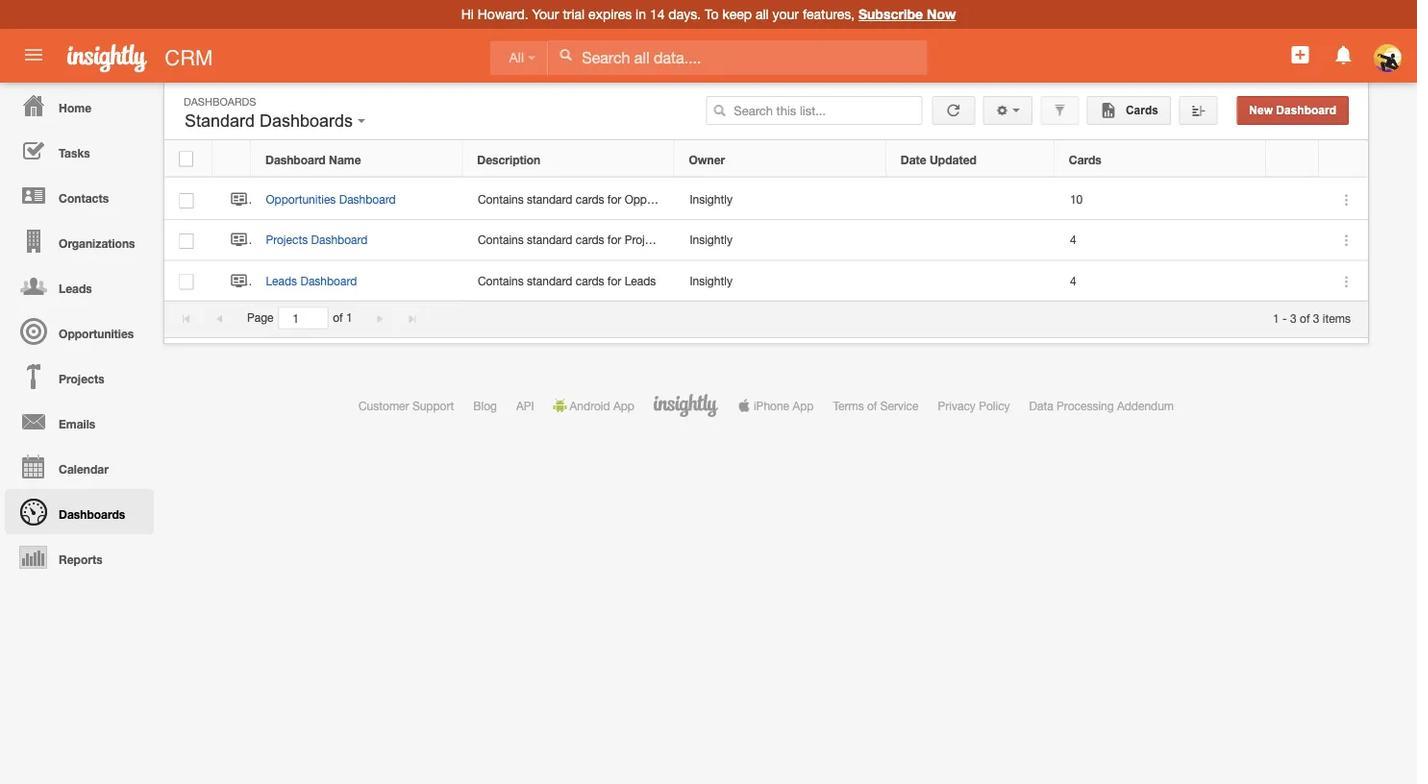 Task type: vqa. For each thing, say whether or not it's contained in the screenshot.
2nd the 3 from right
yes



Task type: describe. For each thing, give the bounding box(es) containing it.
-
[[1283, 311, 1287, 325]]

insightly for contains standard cards for leads
[[690, 274, 733, 287]]

cards link
[[1087, 96, 1171, 125]]

navigation containing home
[[0, 83, 154, 580]]

insightly cell for contains standard cards for projects
[[675, 220, 887, 261]]

Search all data.... text field
[[548, 40, 927, 75]]

service
[[881, 399, 919, 412]]

4 cell for contains standard cards for leads
[[1055, 261, 1267, 302]]

row containing projects dashboard
[[164, 220, 1368, 261]]

android app link
[[553, 399, 635, 412]]

0 vertical spatial dashboards
[[184, 95, 256, 108]]

10
[[1070, 193, 1083, 206]]

privacy
[[938, 399, 976, 412]]

4 for contains standard cards for projects
[[1070, 233, 1077, 247]]

terms
[[833, 399, 864, 412]]

projects for projects dashboard
[[266, 233, 308, 247]]

1 field
[[279, 308, 327, 329]]

projects inside contains standard cards for projects "cell"
[[625, 233, 667, 247]]

opportunities dashboard
[[266, 193, 396, 206]]

howard.
[[478, 6, 529, 22]]

0 horizontal spatial of
[[333, 311, 343, 325]]

iphone app
[[754, 399, 814, 412]]

10 cell
[[1055, 180, 1267, 220]]

keep
[[722, 6, 752, 22]]

features,
[[803, 6, 855, 22]]

subscribe now link
[[859, 6, 956, 22]]

2 1 from the left
[[1273, 311, 1280, 325]]

1 - 3 of 3 items
[[1273, 311, 1351, 325]]

leads dashboard
[[266, 274, 357, 287]]

standard
[[185, 111, 255, 131]]

description
[[477, 153, 541, 166]]

tasks link
[[5, 128, 154, 173]]

trial
[[563, 6, 585, 22]]

app for android app
[[613, 399, 635, 412]]

for for leads
[[608, 274, 621, 287]]

14
[[650, 6, 665, 22]]

leads dashboard link
[[266, 274, 367, 287]]

date updated
[[901, 153, 977, 166]]

all
[[756, 6, 769, 22]]

android
[[570, 399, 610, 412]]

row containing opportunities dashboard
[[164, 180, 1368, 220]]

your
[[773, 6, 799, 22]]

contains standard cards for leads
[[478, 274, 656, 287]]

of 1
[[333, 311, 352, 325]]

leads inside the contains standard cards for leads cell
[[625, 274, 656, 287]]

2 horizontal spatial opportunities
[[625, 193, 695, 206]]

to
[[705, 6, 719, 22]]

data processing addendum link
[[1029, 399, 1174, 412]]

opportunities for opportunities
[[59, 327, 134, 340]]

notifications image
[[1332, 43, 1355, 66]]

insightly cell for contains standard cards for leads
[[675, 261, 887, 302]]

updated
[[930, 153, 977, 166]]

refresh list image
[[944, 104, 963, 117]]

subscribe
[[859, 6, 923, 22]]

calendar link
[[5, 444, 154, 489]]

dashboard down standard dashboards button
[[265, 153, 326, 166]]

contains for contains standard cards for leads
[[478, 274, 524, 287]]

dashboards inside standard dashboards button
[[260, 111, 353, 131]]

1 1 from the left
[[346, 311, 352, 325]]

insightly for contains standard cards for projects
[[690, 233, 733, 247]]

white image
[[559, 48, 572, 62]]

customer
[[359, 399, 409, 412]]

4 for contains standard cards for leads
[[1070, 274, 1077, 287]]

contains standard cards for projects cell
[[463, 220, 675, 261]]

new dashboard
[[1249, 104, 1337, 117]]

all link
[[490, 41, 548, 75]]

dashboards link
[[5, 489, 154, 535]]

new
[[1249, 104, 1273, 117]]

api link
[[516, 399, 534, 412]]

blog
[[473, 399, 497, 412]]

in
[[636, 6, 646, 22]]

standard dashboards button
[[180, 107, 370, 136]]

projects dashboard
[[266, 233, 368, 247]]

standard for contains standard cards for opportunities insightly
[[527, 193, 573, 206]]

api
[[516, 399, 534, 412]]

addendum
[[1117, 399, 1174, 412]]

row containing dashboard name
[[164, 141, 1367, 177]]

1 horizontal spatial of
[[867, 399, 877, 412]]

standard for contains standard cards for projects
[[527, 233, 573, 247]]

cards inside row
[[1069, 153, 1102, 166]]

now
[[927, 6, 956, 22]]



Task type: locate. For each thing, give the bounding box(es) containing it.
leads down contains standard cards for projects
[[625, 274, 656, 287]]

0 vertical spatial insightly
[[690, 193, 733, 206]]

1 horizontal spatial projects
[[266, 233, 308, 247]]

2 3 from the left
[[1313, 311, 1320, 325]]

android app
[[570, 399, 635, 412]]

0 horizontal spatial dashboards
[[59, 508, 125, 521]]

app for iphone app
[[793, 399, 814, 412]]

3 cards from the top
[[576, 274, 604, 287]]

crm
[[165, 45, 213, 70]]

0 horizontal spatial cards
[[1069, 153, 1102, 166]]

dashboards up dashboard name on the top of page
[[260, 111, 353, 131]]

2 4 from the top
[[1070, 274, 1077, 287]]

1 horizontal spatial 1
[[1273, 311, 1280, 325]]

projects link
[[5, 354, 154, 399]]

terms of service
[[833, 399, 919, 412]]

2 vertical spatial for
[[608, 274, 621, 287]]

0 horizontal spatial app
[[613, 399, 635, 412]]

standard inside the contains standard cards for leads cell
[[527, 274, 573, 287]]

of
[[333, 311, 343, 325], [1300, 311, 1310, 325], [867, 399, 877, 412]]

1 app from the left
[[613, 399, 635, 412]]

0 vertical spatial cards
[[1123, 104, 1159, 117]]

1 vertical spatial dashboards
[[260, 111, 353, 131]]

cards
[[576, 193, 604, 206], [576, 233, 604, 247], [576, 274, 604, 287]]

None checkbox
[[179, 151, 193, 167], [179, 193, 194, 209], [179, 234, 194, 249], [179, 274, 194, 290], [179, 151, 193, 167], [179, 193, 194, 209], [179, 234, 194, 249], [179, 274, 194, 290]]

1 left -
[[1273, 311, 1280, 325]]

1 4 cell from the top
[[1055, 220, 1267, 261]]

1 for from the top
[[608, 193, 621, 206]]

1 row from the top
[[164, 141, 1367, 177]]

page
[[247, 311, 274, 325]]

dashboards
[[184, 95, 256, 108], [260, 111, 353, 131], [59, 508, 125, 521]]

1 horizontal spatial 3
[[1313, 311, 1320, 325]]

show sidebar image
[[1192, 104, 1205, 117]]

leads for leads
[[59, 282, 92, 295]]

for down the contains standard cards for opportunities insightly
[[608, 233, 621, 247]]

calendar
[[59, 462, 108, 476]]

dashboards up standard
[[184, 95, 256, 108]]

opportunities down owner
[[625, 193, 695, 206]]

contacts link
[[5, 173, 154, 218]]

2 row from the top
[[164, 180, 1368, 220]]

4 cell
[[1055, 220, 1267, 261], [1055, 261, 1267, 302]]

standard for contains standard cards for leads
[[527, 274, 573, 287]]

2 insightly from the top
[[690, 233, 733, 247]]

row containing leads dashboard
[[164, 261, 1368, 302]]

0 vertical spatial contains
[[478, 193, 524, 206]]

3 standard from the top
[[527, 274, 573, 287]]

processing
[[1057, 399, 1114, 412]]

blog link
[[473, 399, 497, 412]]

2 insightly cell from the top
[[675, 220, 887, 261]]

0 horizontal spatial opportunities
[[59, 327, 134, 340]]

cards for projects
[[576, 233, 604, 247]]

opportunities down dashboard name on the top of page
[[266, 193, 336, 206]]

1 horizontal spatial app
[[793, 399, 814, 412]]

for for projects
[[608, 233, 621, 247]]

row
[[164, 141, 1367, 177], [164, 180, 1368, 220], [164, 220, 1368, 261], [164, 261, 1368, 302]]

2 4 cell from the top
[[1055, 261, 1267, 302]]

dashboard right new
[[1276, 104, 1337, 117]]

data
[[1029, 399, 1054, 412]]

1 horizontal spatial cards
[[1123, 104, 1159, 117]]

reports link
[[5, 535, 154, 580]]

cell
[[887, 180, 1055, 220], [1267, 180, 1320, 220], [887, 220, 1055, 261], [1267, 220, 1320, 261], [887, 261, 1055, 302], [1267, 261, 1320, 302]]

hi
[[461, 6, 474, 22]]

dashboard for opportunities dashboard
[[339, 193, 396, 206]]

cards up 10
[[1069, 153, 1102, 166]]

for down contains standard cards for projects
[[608, 274, 621, 287]]

4 cell down 10
[[1055, 220, 1267, 261]]

iphone
[[754, 399, 789, 412]]

standard dashboards
[[185, 111, 358, 131]]

privacy policy link
[[938, 399, 1010, 412]]

1 4 from the top
[[1070, 233, 1077, 247]]

new dashboard link
[[1237, 96, 1349, 125]]

contains for contains standard cards for projects
[[478, 233, 524, 247]]

opportunities for opportunities dashboard
[[266, 193, 336, 206]]

row group
[[164, 180, 1368, 302]]

2 horizontal spatial dashboards
[[260, 111, 353, 131]]

2 vertical spatial insightly
[[690, 274, 733, 287]]

opportunities dashboard link
[[266, 193, 405, 206]]

for up contains standard cards for projects
[[608, 193, 621, 206]]

for inside cell
[[608, 274, 621, 287]]

3 left 'items'
[[1313, 311, 1320, 325]]

cards inside "cell"
[[576, 233, 604, 247]]

contacts
[[59, 191, 109, 205]]

leads up page
[[266, 274, 297, 287]]

standard inside contains standard cards for projects "cell"
[[527, 233, 573, 247]]

0 vertical spatial cards
[[576, 193, 604, 206]]

dashboard name
[[265, 153, 361, 166]]

opportunities up projects link
[[59, 327, 134, 340]]

organizations link
[[5, 218, 154, 263]]

navigation
[[0, 83, 154, 580]]

2 horizontal spatial leads
[[625, 274, 656, 287]]

for inside "cell"
[[608, 233, 621, 247]]

reports
[[59, 553, 103, 566]]

privacy policy
[[938, 399, 1010, 412]]

of right terms
[[867, 399, 877, 412]]

3 for from the top
[[608, 274, 621, 287]]

name
[[329, 153, 361, 166]]

2 standard from the top
[[527, 233, 573, 247]]

support
[[412, 399, 454, 412]]

4 cell down 10 cell
[[1055, 261, 1267, 302]]

owner
[[689, 153, 725, 166]]

dashboard
[[1276, 104, 1337, 117], [265, 153, 326, 166], [339, 193, 396, 206], [311, 233, 368, 247], [300, 274, 357, 287]]

leads inside leads link
[[59, 282, 92, 295]]

app
[[613, 399, 635, 412], [793, 399, 814, 412]]

opportunities
[[266, 193, 336, 206], [625, 193, 695, 206], [59, 327, 134, 340]]

cards up contains standard cards for projects
[[576, 193, 604, 206]]

2 for from the top
[[608, 233, 621, 247]]

emails
[[59, 417, 95, 431]]

3 right -
[[1290, 311, 1297, 325]]

cards inside cell
[[576, 274, 604, 287]]

cog image
[[996, 104, 1009, 117]]

dashboards up reports link
[[59, 508, 125, 521]]

contains up contains standard cards for leads
[[478, 233, 524, 247]]

4 cell for contains standard cards for projects
[[1055, 220, 1267, 261]]

0 horizontal spatial projects
[[59, 372, 104, 386]]

1 horizontal spatial leads
[[266, 274, 297, 287]]

1 vertical spatial insightly
[[690, 233, 733, 247]]

2 contains from the top
[[478, 233, 524, 247]]

2 vertical spatial standard
[[527, 274, 573, 287]]

dashboard up of 1
[[300, 274, 357, 287]]

0 horizontal spatial 1
[[346, 311, 352, 325]]

organizations
[[59, 237, 135, 250]]

insightly cell
[[675, 180, 887, 220], [675, 220, 887, 261], [675, 261, 887, 302]]

dashboards inside dashboards link
[[59, 508, 125, 521]]

customer support link
[[359, 399, 454, 412]]

contains
[[478, 193, 524, 206], [478, 233, 524, 247], [478, 274, 524, 287]]

2 vertical spatial cards
[[576, 274, 604, 287]]

1 insightly from the top
[[690, 193, 733, 206]]

tasks
[[59, 146, 90, 160]]

1 vertical spatial cards
[[1069, 153, 1102, 166]]

contains standard cards for opportunities insightly
[[478, 193, 733, 206]]

Search this list... text field
[[706, 96, 922, 125]]

1 vertical spatial 4
[[1070, 274, 1077, 287]]

hi howard. your trial expires in 14 days. to keep all your features, subscribe now
[[461, 6, 956, 22]]

policy
[[979, 399, 1010, 412]]

days.
[[669, 6, 701, 22]]

customer support
[[359, 399, 454, 412]]

1 vertical spatial cards
[[576, 233, 604, 247]]

1 vertical spatial contains
[[478, 233, 524, 247]]

contains standard cards for projects
[[478, 233, 667, 247]]

1 3 from the left
[[1290, 311, 1297, 325]]

search image
[[713, 104, 726, 117]]

dashboard for projects dashboard
[[311, 233, 368, 247]]

cards for leads
[[576, 274, 604, 287]]

cards
[[1123, 104, 1159, 117], [1069, 153, 1102, 166]]

1 cards from the top
[[576, 193, 604, 206]]

contains down description
[[478, 193, 524, 206]]

2 app from the left
[[793, 399, 814, 412]]

contains for contains standard cards for opportunities insightly
[[478, 193, 524, 206]]

3 insightly from the top
[[690, 274, 733, 287]]

2 vertical spatial contains
[[478, 274, 524, 287]]

cards left show sidebar image in the right of the page
[[1123, 104, 1159, 117]]

3 insightly cell from the top
[[675, 261, 887, 302]]

leads up opportunities link
[[59, 282, 92, 295]]

standard up contains standard cards for leads
[[527, 233, 573, 247]]

1 horizontal spatial opportunities
[[266, 193, 336, 206]]

3
[[1290, 311, 1297, 325], [1313, 311, 1320, 325]]

items
[[1323, 311, 1351, 325]]

iphone app link
[[737, 399, 814, 412]]

3 row from the top
[[164, 220, 1368, 261]]

3 contains from the top
[[478, 274, 524, 287]]

all
[[509, 50, 524, 65]]

4 row from the top
[[164, 261, 1368, 302]]

projects down the contains standard cards for opportunities insightly
[[625, 233, 667, 247]]

1 contains from the top
[[478, 193, 524, 206]]

contains standard cards for leads cell
[[463, 261, 675, 302]]

standard
[[527, 193, 573, 206], [527, 233, 573, 247], [527, 274, 573, 287]]

leads for leads dashboard
[[266, 274, 297, 287]]

dashboard down name
[[339, 193, 396, 206]]

0 horizontal spatial leads
[[59, 282, 92, 295]]

0 vertical spatial for
[[608, 193, 621, 206]]

contains down contains standard cards for projects "cell" at the left top of the page
[[478, 274, 524, 287]]

app right android at bottom
[[613, 399, 635, 412]]

1 insightly cell from the top
[[675, 180, 887, 220]]

4
[[1070, 233, 1077, 247], [1070, 274, 1077, 287]]

of right 1 field
[[333, 311, 343, 325]]

leads link
[[5, 263, 154, 309]]

expires
[[589, 6, 632, 22]]

cards down contains standard cards for opportunities cell
[[576, 233, 604, 247]]

app right iphone
[[793, 399, 814, 412]]

data processing addendum
[[1029, 399, 1174, 412]]

0 horizontal spatial 3
[[1290, 311, 1297, 325]]

0 vertical spatial 4
[[1070, 233, 1077, 247]]

contains standard cards for opportunities cell
[[463, 180, 695, 220]]

cards down contains standard cards for projects
[[576, 274, 604, 287]]

insightly
[[690, 193, 733, 206], [690, 233, 733, 247], [690, 274, 733, 287]]

projects inside projects link
[[59, 372, 104, 386]]

1 vertical spatial for
[[608, 233, 621, 247]]

1 right 1 field
[[346, 311, 352, 325]]

projects for projects
[[59, 372, 104, 386]]

0 vertical spatial standard
[[527, 193, 573, 206]]

2 cards from the top
[[576, 233, 604, 247]]

projects up emails link
[[59, 372, 104, 386]]

for for opportunities
[[608, 193, 621, 206]]

dashboard for leads dashboard
[[300, 274, 357, 287]]

1 vertical spatial standard
[[527, 233, 573, 247]]

show list view filters image
[[1053, 104, 1067, 117]]

1 horizontal spatial dashboards
[[184, 95, 256, 108]]

emails link
[[5, 399, 154, 444]]

row group containing opportunities dashboard
[[164, 180, 1368, 302]]

for
[[608, 193, 621, 206], [608, 233, 621, 247], [608, 274, 621, 287]]

1 standard from the top
[[527, 193, 573, 206]]

contains inside cell
[[478, 274, 524, 287]]

dashboard for new dashboard
[[1276, 104, 1337, 117]]

1
[[346, 311, 352, 325], [1273, 311, 1280, 325]]

standard down contains standard cards for projects "cell" at the left top of the page
[[527, 274, 573, 287]]

opportunities link
[[5, 309, 154, 354]]

contains inside "cell"
[[478, 233, 524, 247]]

2 vertical spatial dashboards
[[59, 508, 125, 521]]

standard up contains standard cards for projects "cell" at the left top of the page
[[527, 193, 573, 206]]

of right -
[[1300, 311, 1310, 325]]

home link
[[5, 83, 154, 128]]

2 horizontal spatial of
[[1300, 311, 1310, 325]]

terms of service link
[[833, 399, 919, 412]]

projects dashboard link
[[266, 233, 377, 247]]

projects up leads dashboard
[[266, 233, 308, 247]]

2 horizontal spatial projects
[[625, 233, 667, 247]]

dashboard down opportunities dashboard link
[[311, 233, 368, 247]]

date
[[901, 153, 927, 166]]

cards for opportunities
[[576, 193, 604, 206]]

home
[[59, 101, 91, 114]]

your
[[532, 6, 559, 22]]



